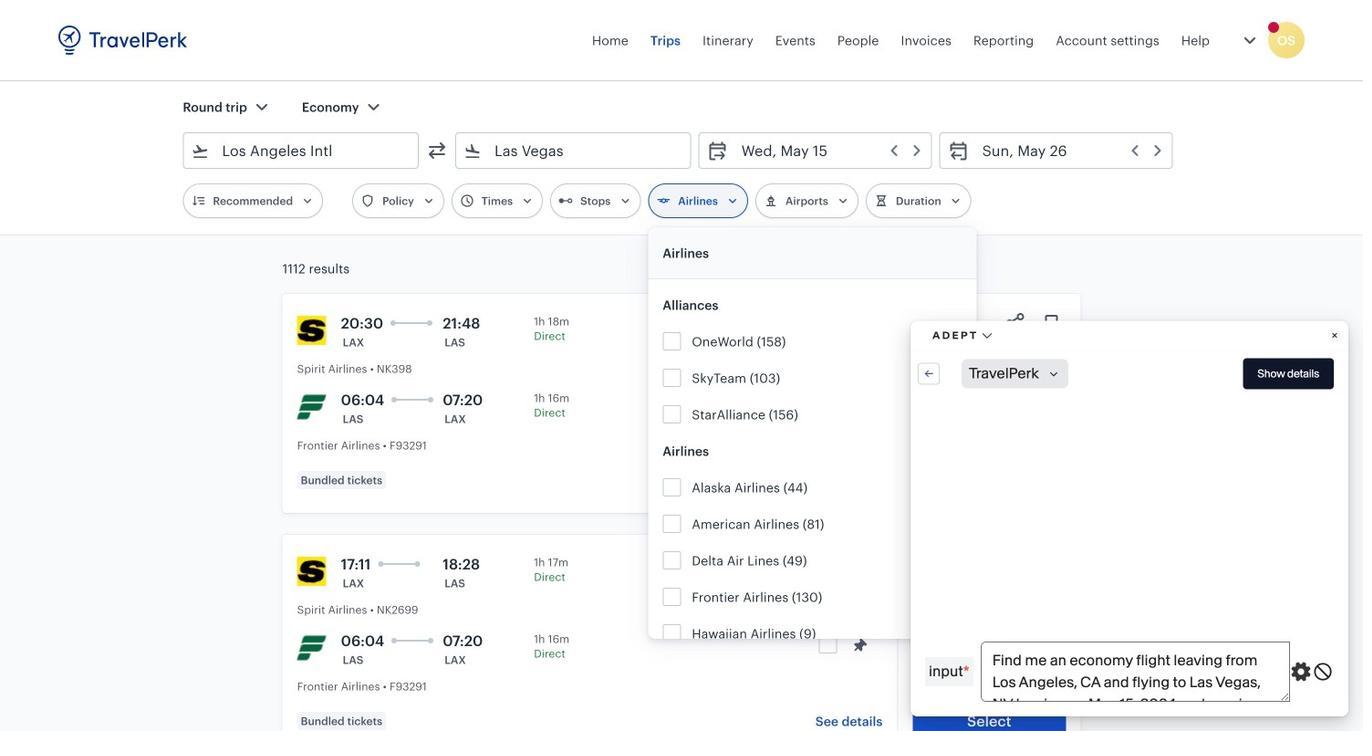Task type: vqa. For each thing, say whether or not it's contained in the screenshot.
Return field on the top right of the page
yes



Task type: describe. For each thing, give the bounding box(es) containing it.
2 frontier airlines image from the top
[[297, 634, 327, 663]]

From search field
[[209, 136, 394, 165]]

Depart field
[[729, 136, 925, 165]]



Task type: locate. For each thing, give the bounding box(es) containing it.
1 spirit airlines image from the top
[[297, 316, 327, 345]]

0 vertical spatial spirit airlines image
[[297, 316, 327, 345]]

spirit airlines image for 2nd the frontier airlines icon from the bottom of the page
[[297, 316, 327, 345]]

1 vertical spatial spirit airlines image
[[297, 557, 327, 586]]

1 vertical spatial frontier airlines image
[[297, 634, 327, 663]]

Return field
[[970, 136, 1166, 165]]

0 vertical spatial frontier airlines image
[[297, 393, 327, 422]]

1 frontier airlines image from the top
[[297, 393, 327, 422]]

To search field
[[482, 136, 667, 165]]

spirit airlines image for second the frontier airlines icon from the top of the page
[[297, 557, 327, 586]]

2 spirit airlines image from the top
[[297, 557, 327, 586]]

frontier airlines image
[[297, 393, 327, 422], [297, 634, 327, 663]]

spirit airlines image
[[297, 316, 327, 345], [297, 557, 327, 586]]



